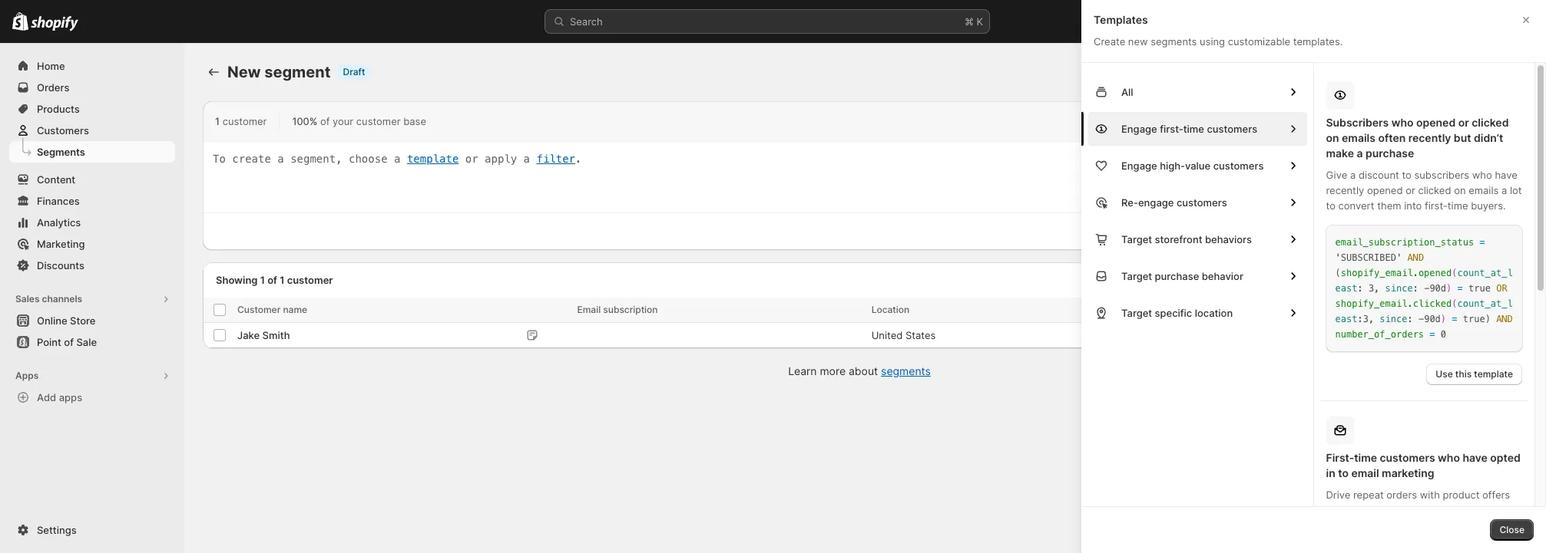 Task type: describe. For each thing, give the bounding box(es) containing it.
smith
[[262, 329, 290, 342]]

1 ' from the left
[[1335, 253, 1341, 263]]

subscribers
[[1326, 116, 1389, 129]]

2 ' from the left
[[1397, 253, 1402, 263]]

opened inside give a discount to subscribers who have recently opened or clicked on emails a lot to convert them into first-time buyers.
[[1367, 184, 1403, 197]]

first- inside button
[[1160, 123, 1184, 135]]

engage first-time customers
[[1122, 123, 1258, 135]]

new
[[227, 63, 261, 81]]

customers link
[[9, 120, 175, 141]]

or inside give a discount to subscribers who have recently opened or clicked on emails a lot to convert them into first-time buyers.
[[1406, 184, 1416, 197]]

number_of_orders
[[1335, 330, 1424, 340]]

more
[[820, 365, 846, 378]]

= left the 0 on the right
[[1430, 330, 1435, 340]]

apps button
[[9, 366, 175, 387]]

1 vertical spatial ,
[[1369, 314, 1374, 325]]

convert
[[1339, 200, 1375, 212]]

them
[[1377, 200, 1402, 212]]

with
[[1420, 489, 1440, 502]]

1 vertical spatial -
[[1419, 314, 1424, 325]]

amount spent
[[1272, 304, 1334, 316]]

close
[[1500, 525, 1525, 536]]

make
[[1326, 147, 1354, 160]]

⌘ k
[[965, 15, 983, 28]]

0 horizontal spatial segments
[[881, 365, 931, 378]]

into
[[1404, 200, 1422, 212]]

target purchase behavior button
[[1088, 260, 1307, 293]]

a inside the drive repeat orders with product offers after a customer's first orders.
[[1351, 505, 1357, 517]]

purchase inside subscribers who opened or clicked on emails often recently but didn't make a purchase
[[1366, 147, 1414, 160]]

email_subscription_status
[[1335, 237, 1474, 248]]

customers down value
[[1177, 197, 1227, 209]]

orders
[[1112, 304, 1142, 316]]

who inside subscribers who opened or clicked on emails often recently but didn't make a purchase
[[1392, 116, 1414, 129]]

shopify image
[[31, 16, 79, 31]]

target specific location button
[[1088, 297, 1307, 330]]

2 east from the top
[[1335, 314, 1358, 325]]

a right give
[[1350, 169, 1356, 181]]

0 vertical spatial since
[[1385, 283, 1413, 294]]

0 horizontal spatial to
[[1326, 200, 1336, 212]]

target for target specific location
[[1122, 307, 1152, 320]]

all button
[[1088, 75, 1307, 109]]

or inside subscribers who opened or clicked on emails often recently but didn't make a purchase
[[1459, 116, 1469, 129]]

specific
[[1155, 307, 1192, 320]]

1 count_at_l from the top
[[1458, 268, 1513, 279]]

use
[[1436, 369, 1453, 380]]

= up true ) at the bottom of page
[[1458, 283, 1463, 294]]

⌘
[[965, 15, 974, 28]]

new segment
[[227, 63, 331, 81]]

0 horizontal spatial customer
[[223, 115, 267, 128]]

email
[[1352, 467, 1379, 480]]

100% of your customer base
[[292, 115, 426, 128]]

templates.
[[1293, 35, 1343, 48]]

sales
[[15, 293, 40, 305]]

united states
[[872, 329, 936, 342]]

0 vertical spatial -
[[1424, 283, 1430, 294]]

buyers.
[[1471, 200, 1506, 212]]

target purchase behavior
[[1122, 270, 1244, 283]]

target for target storefront behaviors
[[1122, 234, 1152, 246]]

location
[[1195, 307, 1233, 320]]

3 ,
[[1369, 283, 1380, 294]]

your
[[333, 115, 354, 128]]

have inside first-time customers who have opted in to email marketing
[[1463, 452, 1488, 465]]

create
[[1094, 35, 1126, 48]]

orders.
[[1435, 505, 1468, 517]]

engage first-time customers button
[[1088, 112, 1307, 146]]

orders
[[1387, 489, 1417, 502]]

repeat
[[1354, 489, 1384, 502]]

email
[[577, 304, 601, 316]]

product
[[1443, 489, 1480, 502]]

0 vertical spatial 3
[[1369, 283, 1374, 294]]

segments link
[[881, 365, 931, 378]]

re-
[[1122, 197, 1138, 209]]

2 horizontal spatial to
[[1402, 169, 1412, 181]]

about
[[849, 365, 878, 378]]

but
[[1454, 131, 1471, 144]]

true )
[[1463, 314, 1491, 325]]

engage for engage high-value customers
[[1122, 160, 1157, 172]]

: down shopify_email.opened
[[1413, 283, 1419, 294]]

1 east from the top
[[1335, 283, 1358, 294]]

engage high-value customers
[[1122, 160, 1264, 172]]

channels
[[42, 293, 82, 305]]

use this template button
[[1427, 364, 1523, 386]]

to inside first-time customers who have opted in to email marketing
[[1338, 467, 1349, 480]]

new
[[1128, 35, 1148, 48]]

2 count_at_l east from the top
[[1335, 299, 1513, 325]]

template
[[1474, 369, 1513, 380]]

customizable
[[1228, 35, 1291, 48]]

high-
[[1160, 160, 1185, 172]]

: 3 ,
[[1358, 314, 1374, 325]]

purchase inside button
[[1155, 270, 1199, 283]]

target specific location
[[1122, 307, 1233, 320]]

emails inside subscribers who opened or clicked on emails often recently but didn't make a purchase
[[1342, 131, 1376, 144]]

subscribed
[[1341, 253, 1397, 263]]

create new segments using customizable templates.
[[1094, 35, 1343, 48]]

learn
[[788, 365, 817, 378]]

= left true ) at the bottom of page
[[1452, 314, 1458, 325]]

customers inside first-time customers who have opted in to email marketing
[[1380, 452, 1435, 465]]

jake smith link
[[237, 328, 290, 343]]

clicked inside subscribers who opened or clicked on emails often recently but didn't make a purchase
[[1472, 116, 1509, 129]]

1 vertical spatial -90d )
[[1419, 314, 1447, 325]]

who inside first-time customers who have opted in to email marketing
[[1438, 452, 1460, 465]]

discounts link
[[9, 255, 175, 277]]

segments link
[[9, 141, 175, 163]]

0 vertical spatial and
[[1408, 253, 1424, 263]]

add
[[37, 392, 56, 404]]

often
[[1378, 131, 1406, 144]]

settings link
[[9, 520, 175, 542]]

jake smith
[[237, 329, 290, 342]]

didn't
[[1474, 131, 1504, 144]]

engage high-value customers button
[[1088, 149, 1307, 183]]

engage
[[1138, 197, 1174, 209]]

on inside subscribers who opened or clicked on emails often recently but didn't make a purchase
[[1326, 131, 1339, 144]]

emails inside give a discount to subscribers who have recently opened or clicked on emails a lot to convert them into first-time buyers.
[[1469, 184, 1499, 197]]

2 horizontal spatial customer
[[356, 115, 401, 128]]

: up number_of_orders
[[1358, 314, 1363, 325]]

discount
[[1359, 169, 1399, 181]]



Task type: locate. For each thing, give the bounding box(es) containing it.
home
[[37, 60, 65, 72]]

states
[[906, 329, 936, 342]]

1 vertical spatial count_at_l east
[[1335, 299, 1513, 325]]

0 vertical spatial count_at_l
[[1458, 268, 1513, 279]]

since : down shopify_email.clicked ( at the right bottom
[[1380, 314, 1413, 325]]

who up often
[[1392, 116, 1414, 129]]

all
[[1122, 86, 1134, 98]]

, up number_of_orders
[[1369, 314, 1374, 325]]

0 vertical spatial segments
[[1151, 35, 1197, 48]]

sales channels
[[15, 293, 82, 305]]

who inside give a discount to subscribers who have recently opened or clicked on emails a lot to convert them into first-time buyers.
[[1472, 169, 1492, 181]]

( shopify_email.opened (
[[1335, 268, 1458, 279]]

customers up marketing
[[1380, 452, 1435, 465]]

0 vertical spatial on
[[1326, 131, 1339, 144]]

on up make
[[1326, 131, 1339, 144]]

- down shopify_email.clicked ( at the right bottom
[[1419, 314, 1424, 325]]

learn more about segments
[[788, 365, 931, 378]]

1 horizontal spatial have
[[1495, 169, 1518, 181]]

give a discount to subscribers who have recently opened or clicked on emails a lot to convert them into first-time buyers.
[[1326, 169, 1522, 212]]

1 horizontal spatial recently
[[1409, 131, 1451, 144]]

' subscribed '
[[1335, 253, 1402, 263]]

opted
[[1491, 452, 1521, 465]]

'
[[1335, 253, 1341, 263], [1397, 253, 1402, 263]]

1 horizontal spatial purchase
[[1366, 147, 1414, 160]]

1 count_at_l east from the top
[[1335, 268, 1513, 294]]

opened
[[1417, 116, 1456, 129], [1367, 184, 1403, 197]]

1 vertical spatial time
[[1448, 200, 1468, 212]]

on inside give a discount to subscribers who have recently opened or clicked on emails a lot to convert them into first-time buyers.
[[1454, 184, 1466, 197]]

0 vertical spatial since :
[[1385, 283, 1419, 294]]

count_at_l east up the 0 on the right
[[1335, 299, 1513, 325]]

opened up the them
[[1367, 184, 1403, 197]]

first- inside give a discount to subscribers who have recently opened or clicked on emails a lot to convert them into first-time buyers.
[[1425, 200, 1448, 212]]

clicked up didn't
[[1472, 116, 1509, 129]]

recently inside subscribers who opened or clicked on emails often recently but didn't make a purchase
[[1409, 131, 1451, 144]]

count_at_l
[[1458, 268, 1513, 279], [1458, 299, 1513, 310]]

0 vertical spatial purchase
[[1366, 147, 1414, 160]]

0 horizontal spatial on
[[1326, 131, 1339, 144]]

time left buyers.
[[1448, 200, 1468, 212]]

time up email
[[1354, 452, 1377, 465]]

1 horizontal spatial to
[[1338, 467, 1349, 480]]

first
[[1413, 505, 1432, 517]]

on down subscribers
[[1454, 184, 1466, 197]]

target inside "button"
[[1122, 307, 1152, 320]]

home link
[[9, 55, 175, 77]]

1 vertical spatial opened
[[1367, 184, 1403, 197]]

count_at_l east
[[1335, 268, 1513, 294], [1335, 299, 1513, 325]]

clicked down subscribers
[[1418, 184, 1451, 197]]

add apps button
[[9, 387, 175, 409]]

1 vertical spatial target
[[1122, 270, 1152, 283]]

1 horizontal spatial opened
[[1417, 116, 1456, 129]]

1 vertical spatial since
[[1380, 314, 1408, 325]]

0 vertical spatial east
[[1335, 283, 1358, 294]]

' up ( shopify_email.opened (
[[1397, 253, 1402, 263]]

1 horizontal spatial clicked
[[1472, 116, 1509, 129]]

1 vertical spatial since :
[[1380, 314, 1413, 325]]

after
[[1326, 505, 1349, 517]]

recently left but
[[1409, 131, 1451, 144]]

2 horizontal spatial who
[[1472, 169, 1492, 181]]

1 vertical spatial emails
[[1469, 184, 1499, 197]]

90d up the 0 on the right
[[1424, 314, 1441, 325]]

1 horizontal spatial customer
[[287, 274, 333, 287]]

2 count_at_l from the top
[[1458, 299, 1513, 310]]

recently down give
[[1326, 184, 1365, 197]]

' down convert
[[1335, 253, 1341, 263]]

1 horizontal spatial segments
[[1151, 35, 1197, 48]]

1 vertical spatial have
[[1463, 452, 1488, 465]]

alert
[[203, 213, 227, 250]]

1 vertical spatial on
[[1454, 184, 1466, 197]]

since
[[1385, 283, 1413, 294], [1380, 314, 1408, 325]]

count_at_l up or in the right of the page
[[1458, 268, 1513, 279]]

who up buyers.
[[1472, 169, 1492, 181]]

since down "shopify_email.clicked"
[[1380, 314, 1408, 325]]

clicked inside give a discount to subscribers who have recently opened or clicked on emails a lot to convert them into first-time buyers.
[[1418, 184, 1451, 197]]

purchase down often
[[1366, 147, 1414, 160]]

segment
[[264, 63, 331, 81]]

3
[[1369, 283, 1374, 294], [1363, 314, 1369, 325]]

3 up "shopify_email.clicked"
[[1369, 283, 1374, 294]]

- down ( shopify_email.opened (
[[1424, 283, 1430, 294]]

base
[[403, 115, 426, 128]]

0 horizontal spatial 1
[[215, 115, 220, 128]]

shopify_email.opened
[[1341, 268, 1452, 279]]

0 vertical spatial count_at_l east
[[1335, 268, 1513, 294]]

1 vertical spatial engage
[[1122, 160, 1157, 172]]

1 vertical spatial first-
[[1425, 200, 1448, 212]]

1 horizontal spatial on
[[1454, 184, 1466, 197]]

1 horizontal spatial time
[[1354, 452, 1377, 465]]

marketing
[[1382, 467, 1435, 480]]

subscribers who opened or clicked on emails often recently but didn't make a purchase
[[1326, 116, 1509, 160]]

0 horizontal spatial clicked
[[1418, 184, 1451, 197]]

0 vertical spatial engage
[[1122, 123, 1157, 135]]

0 vertical spatial ,
[[1374, 283, 1380, 294]]

of right showing
[[267, 274, 277, 287]]

0 vertical spatial clicked
[[1472, 116, 1509, 129]]

2 vertical spatial time
[[1354, 452, 1377, 465]]

0 vertical spatial of
[[320, 115, 330, 128]]

and right true ) at the bottom of page
[[1497, 314, 1513, 325]]

target storefront behaviors
[[1122, 234, 1252, 246]]

have up lot
[[1495, 169, 1518, 181]]

0 vertical spatial -90d )
[[1424, 283, 1452, 294]]

: left 3 ,
[[1358, 283, 1363, 294]]

re-engage customers
[[1122, 197, 1227, 209]]

0 horizontal spatial or
[[1406, 184, 1416, 197]]

first-time customers who have opted in to email marketing
[[1326, 452, 1521, 480]]

true
[[1469, 283, 1491, 294], [1463, 314, 1485, 325]]

-90d ) up the 0 on the right
[[1419, 314, 1447, 325]]

90d down shopify_email.opened
[[1430, 283, 1447, 294]]

1 horizontal spatial emails
[[1469, 184, 1499, 197]]

0 horizontal spatial time
[[1184, 123, 1204, 135]]

1 vertical spatial recently
[[1326, 184, 1365, 197]]

search
[[570, 15, 603, 28]]

1 horizontal spatial '
[[1397, 253, 1402, 263]]

0 vertical spatial recently
[[1409, 131, 1451, 144]]

or up but
[[1459, 116, 1469, 129]]

behavior
[[1202, 270, 1244, 283]]

1 target from the top
[[1122, 234, 1152, 246]]

customers
[[37, 124, 89, 137]]

email subscription
[[577, 304, 658, 316]]

0 horizontal spatial first-
[[1160, 123, 1184, 135]]

100%
[[292, 115, 317, 128]]

target down re-
[[1122, 234, 1152, 246]]

true up use this template
[[1463, 314, 1485, 325]]

a inside subscribers who opened or clicked on emails often recently but didn't make a purchase
[[1357, 147, 1363, 160]]

customer's
[[1360, 505, 1411, 517]]

2 vertical spatial target
[[1122, 307, 1152, 320]]

target left specific
[[1122, 307, 1152, 320]]

) left or in the right of the page
[[1447, 283, 1452, 294]]

1
[[215, 115, 220, 128], [260, 274, 265, 287], [280, 274, 285, 287]]

since :
[[1385, 283, 1419, 294], [1380, 314, 1413, 325]]

2 target from the top
[[1122, 270, 1152, 283]]

have left opted on the bottom of the page
[[1463, 452, 1488, 465]]

0 horizontal spatial purchase
[[1155, 270, 1199, 283]]

time inside give a discount to subscribers who have recently opened or clicked on emails a lot to convert them into first-time buyers.
[[1448, 200, 1468, 212]]

3 target from the top
[[1122, 307, 1152, 320]]

0 vertical spatial or
[[1459, 116, 1469, 129]]

0 vertical spatial opened
[[1417, 116, 1456, 129]]

= down buyers.
[[1480, 237, 1485, 248]]

3 up number_of_orders
[[1363, 314, 1369, 325]]

0 horizontal spatial and
[[1408, 253, 1424, 263]]

recently inside give a discount to subscribers who have recently opened or clicked on emails a lot to convert them into first-time buyers.
[[1326, 184, 1365, 197]]

1 horizontal spatial or
[[1459, 116, 1469, 129]]

opened inside subscribers who opened or clicked on emails often recently but didn't make a purchase
[[1417, 116, 1456, 129]]

location
[[872, 304, 910, 316]]

apps
[[15, 370, 39, 382]]

2 vertical spatial who
[[1438, 452, 1460, 465]]

customers right value
[[1213, 160, 1264, 172]]

0 vertical spatial time
[[1184, 123, 1204, 135]]

0 horizontal spatial recently
[[1326, 184, 1365, 197]]

engage down "all"
[[1122, 123, 1157, 135]]

1 vertical spatial of
[[267, 274, 277, 287]]

1 horizontal spatial first-
[[1425, 200, 1448, 212]]

1 vertical spatial segments
[[881, 365, 931, 378]]

1 horizontal spatial 1
[[260, 274, 265, 287]]

true left or in the right of the page
[[1469, 283, 1491, 294]]

on
[[1326, 131, 1339, 144], [1454, 184, 1466, 197]]

target storefront behaviors button
[[1088, 223, 1307, 257]]

time up the engage high-value customers on the top of page
[[1184, 123, 1204, 135]]

draft
[[343, 66, 365, 78]]

emails up buyers.
[[1469, 184, 1499, 197]]

-90d ) down shopify_email.opened
[[1424, 283, 1452, 294]]

0 vertical spatial who
[[1392, 116, 1414, 129]]

2 horizontal spatial 1
[[280, 274, 285, 287]]

segments down united states
[[881, 365, 931, 378]]

1 vertical spatial count_at_l
[[1458, 299, 1513, 310]]

target for target purchase behavior
[[1122, 270, 1152, 283]]

customer right your
[[356, 115, 401, 128]]

behaviors
[[1205, 234, 1252, 246]]

0 vertical spatial have
[[1495, 169, 1518, 181]]

since : down shopify_email.opened
[[1385, 283, 1419, 294]]

discounts
[[37, 260, 84, 272]]

2 vertical spatial to
[[1338, 467, 1349, 480]]

1 vertical spatial purchase
[[1155, 270, 1199, 283]]

: down shopify_email.clicked ( at the right bottom
[[1408, 314, 1413, 325]]

this
[[1456, 369, 1472, 380]]

1 vertical spatial clicked
[[1418, 184, 1451, 197]]

2 engage from the top
[[1122, 160, 1157, 172]]

0 horizontal spatial opened
[[1367, 184, 1403, 197]]

1 vertical spatial east
[[1335, 314, 1358, 325]]

0 horizontal spatial '
[[1335, 253, 1341, 263]]

) up template on the bottom of page
[[1485, 314, 1491, 325]]

shopify_email.clicked
[[1335, 299, 1452, 310]]

, up "shopify_email.clicked"
[[1374, 283, 1380, 294]]

a right make
[[1357, 147, 1363, 160]]

to right discount on the right top of page
[[1402, 169, 1412, 181]]

emails down subscribers
[[1342, 131, 1376, 144]]

1 vertical spatial 3
[[1363, 314, 1369, 325]]

spent
[[1309, 304, 1334, 316]]

subscribers
[[1415, 169, 1470, 181]]

re-engage customers button
[[1088, 186, 1307, 220]]

to
[[1402, 169, 1412, 181], [1326, 200, 1336, 212], [1338, 467, 1349, 480]]

target up orders
[[1122, 270, 1152, 283]]

jake
[[237, 329, 260, 342]]

0 vertical spatial to
[[1402, 169, 1412, 181]]

close button
[[1491, 520, 1534, 542]]

count_at_l east up shopify_email.clicked ( at the right bottom
[[1335, 268, 1513, 294]]

or
[[1497, 283, 1508, 294]]

engage for engage first-time customers
[[1122, 123, 1157, 135]]

offers
[[1483, 489, 1510, 502]]

customers up value
[[1207, 123, 1258, 135]]

add apps
[[37, 392, 82, 404]]

customers
[[1207, 123, 1258, 135], [1213, 160, 1264, 172], [1177, 197, 1227, 209], [1380, 452, 1435, 465]]

value
[[1185, 160, 1211, 172]]

and down the email_subscription_status
[[1408, 253, 1424, 263]]

1 vertical spatial or
[[1406, 184, 1416, 197]]

to left convert
[[1326, 200, 1336, 212]]

showing 1 of 1 customer
[[216, 274, 333, 287]]

first- up high-
[[1160, 123, 1184, 135]]

lot
[[1510, 184, 1522, 197]]

count_at_l up true ) at the bottom of page
[[1458, 299, 1513, 310]]

0 vertical spatial 90d
[[1430, 283, 1447, 294]]

target
[[1122, 234, 1152, 246], [1122, 270, 1152, 283], [1122, 307, 1152, 320]]

0 vertical spatial first-
[[1160, 123, 1184, 135]]

east right spent
[[1335, 314, 1358, 325]]

0 horizontal spatial have
[[1463, 452, 1488, 465]]

engage
[[1122, 123, 1157, 135], [1122, 160, 1157, 172]]

,
[[1374, 283, 1380, 294], [1369, 314, 1374, 325]]

0 vertical spatial true
[[1469, 283, 1491, 294]]

since down shopify_email.opened
[[1385, 283, 1413, 294]]

time inside first-time customers who have opted in to email marketing
[[1354, 452, 1377, 465]]

a
[[1357, 147, 1363, 160], [1350, 169, 1356, 181], [1502, 184, 1507, 197], [1351, 505, 1357, 517]]

1 vertical spatial 90d
[[1424, 314, 1441, 325]]

) up the 0 on the right
[[1441, 314, 1447, 325]]

of left your
[[320, 115, 330, 128]]

or
[[1459, 116, 1469, 129], [1406, 184, 1416, 197]]

sales channels button
[[9, 289, 175, 310]]

who up product
[[1438, 452, 1460, 465]]

true for true )
[[1463, 314, 1485, 325]]

amount
[[1272, 304, 1306, 316]]

0 vertical spatial emails
[[1342, 131, 1376, 144]]

shopify_email.clicked (
[[1335, 299, 1458, 310]]

emails
[[1342, 131, 1376, 144], [1469, 184, 1499, 197]]

east left 3 ,
[[1335, 283, 1358, 294]]

0 horizontal spatial of
[[267, 274, 277, 287]]

have
[[1495, 169, 1518, 181], [1463, 452, 1488, 465]]

drive repeat orders with product offers after a customer's first orders.
[[1326, 489, 1510, 517]]

0 horizontal spatial who
[[1392, 116, 1414, 129]]

1 engage from the top
[[1122, 123, 1157, 135]]

1 vertical spatial who
[[1472, 169, 1492, 181]]

2 horizontal spatial time
[[1448, 200, 1468, 212]]

1 vertical spatial to
[[1326, 200, 1336, 212]]

or up the into
[[1406, 184, 1416, 197]]

1 horizontal spatial and
[[1497, 314, 1513, 325]]

1 horizontal spatial who
[[1438, 452, 1460, 465]]

customer down new
[[223, 115, 267, 128]]

using
[[1200, 35, 1225, 48]]

a left lot
[[1502, 184, 1507, 197]]

1 vertical spatial and
[[1497, 314, 1513, 325]]

purchase up target specific location
[[1155, 270, 1199, 283]]

first- right the into
[[1425, 200, 1448, 212]]

opened up but
[[1417, 116, 1456, 129]]

customer up smith
[[287, 274, 333, 287]]

(
[[1335, 268, 1341, 279], [1452, 268, 1458, 279], [1452, 299, 1458, 310]]

time inside button
[[1184, 123, 1204, 135]]

1 horizontal spatial of
[[320, 115, 330, 128]]

subscription
[[603, 304, 658, 316]]

a right after
[[1351, 505, 1357, 517]]

engage left high-
[[1122, 160, 1157, 172]]

have inside give a discount to subscribers who have recently opened or clicked on emails a lot to convert them into first-time buyers.
[[1495, 169, 1518, 181]]

true for true
[[1469, 283, 1491, 294]]

0 horizontal spatial emails
[[1342, 131, 1376, 144]]

to right in
[[1338, 467, 1349, 480]]

1 vertical spatial true
[[1463, 314, 1485, 325]]

segments right new
[[1151, 35, 1197, 48]]

-
[[1424, 283, 1430, 294], [1419, 314, 1424, 325]]



Task type: vqa. For each thing, say whether or not it's contained in the screenshot.
marketing
yes



